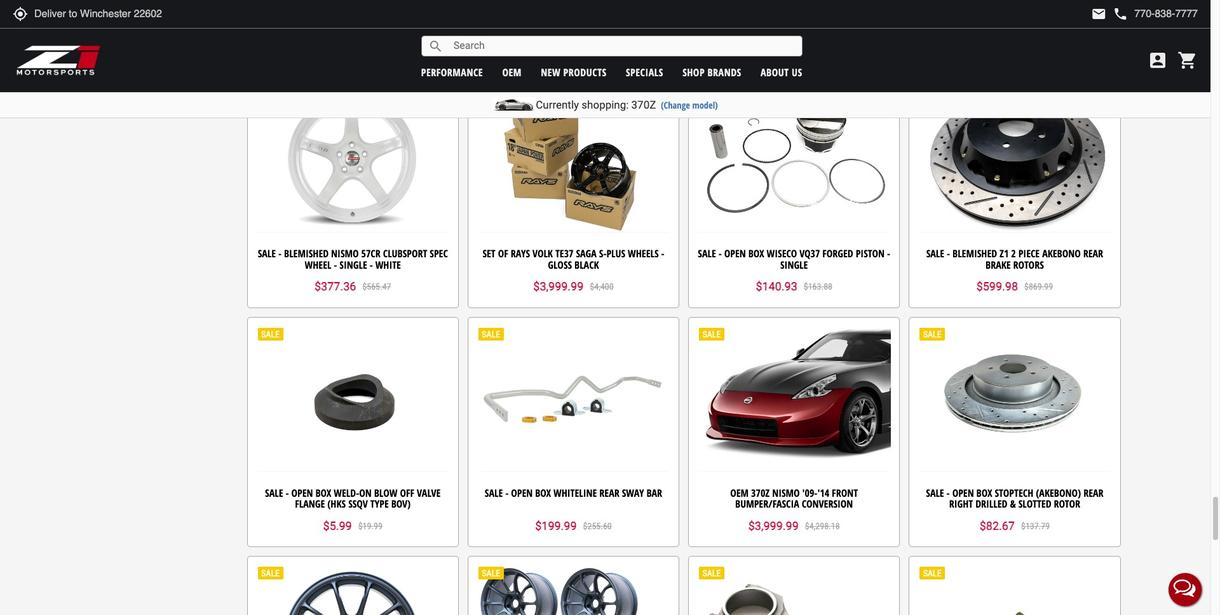 Task type: describe. For each thing, give the bounding box(es) containing it.
on
[[359, 486, 372, 500]]

forged
[[822, 247, 853, 261]]

$137.79
[[1021, 521, 1050, 531]]

rotors
[[1013, 258, 1044, 272]]

bracket
[[830, 7, 865, 21]]

$599.98 $869.99
[[976, 280, 1053, 293]]

brake inside sale - blemished z1 2 piece akebono rear brake rotors
[[986, 258, 1011, 272]]

shop brands
[[683, 65, 741, 79]]

z1 motorsports logo image
[[16, 44, 101, 76]]

'14 inside oem 370z nismo '09-'14 front bumper/fascia conversion
[[817, 486, 829, 500]]

weld-
[[334, 486, 359, 500]]

plus
[[606, 247, 625, 261]]

0 horizontal spatial air
[[357, 18, 370, 32]]

intake
[[373, 18, 401, 32]]

$199.99
[[535, 519, 577, 532]]

(akebono)
[[1036, 486, 1081, 500]]

phone link
[[1113, 6, 1198, 22]]

wheel
[[305, 258, 331, 272]]

flange
[[295, 497, 325, 511]]

replacement
[[346, 7, 402, 21]]

products
[[563, 65, 607, 79]]

$199.98 $529.99
[[535, 40, 612, 54]]

wiseco
[[767, 247, 797, 261]]

- inside sale - blemished z1 replacement air filter for z1 cold air intake
[[281, 7, 285, 21]]

of
[[498, 247, 508, 261]]

z1 for sale - blemished z1 2 piece akebono rear brake rotors
[[1000, 247, 1009, 261]]

about us link
[[761, 65, 802, 79]]

Search search field
[[443, 36, 802, 56]]

oem for oem 370z nismo '09-'14 front bumper/fascia conversion
[[730, 486, 749, 500]]

rear inside the sale - blemished oem rear driver akebono brake caliper - left
[[575, 7, 595, 21]]

box for wiseco
[[748, 247, 764, 261]]

sale for sale - blemished z1 2 piece akebono rear brake rotors
[[926, 247, 944, 261]]

rear inside oem 370z nismo rear bumper bracket - '09- '14
[[772, 7, 792, 21]]

$19.99
[[358, 521, 383, 531]]

new products link
[[541, 65, 607, 79]]

oem for oem link
[[502, 65, 522, 79]]

oem inside the sale - blemished oem rear driver akebono brake caliper - left
[[554, 7, 572, 21]]

$377.36
[[315, 280, 356, 293]]

bar
[[647, 486, 662, 500]]

black
[[574, 258, 599, 272]]

sale for sale - open box wiseco vq37 forged piston - single
[[698, 247, 716, 261]]

2
[[1011, 247, 1016, 261]]

$94.34 $215.97
[[759, 40, 829, 54]]

370z for oem 370z nismo '09-'14 front bumper/fascia conversion
[[751, 486, 770, 500]]

search
[[428, 38, 443, 54]]

sale - blemished nismo 57cr clubsport spec wheel - single - white
[[258, 247, 448, 272]]

370z for oem 370z nismo rear bumper bracket - '09- '14
[[721, 7, 740, 21]]

caliper
[[559, 18, 590, 32]]

for
[[304, 18, 320, 32]]

box for stoptech
[[976, 486, 992, 500]]

single
[[340, 258, 367, 272]]

sale - open box stoptech (akebono) rear right drilled & slotted rotor
[[926, 486, 1103, 511]]

stoptech
[[995, 486, 1033, 500]]

rear inside sale - open box stoptech (akebono) rear right drilled & slotted rotor
[[1084, 486, 1103, 500]]

z1 for sale - blemished z1 replacement air filter for z1 cold air intake
[[334, 7, 343, 21]]

$255.60
[[583, 521, 612, 531]]

sale for sale - open box stoptech (akebono) rear right drilled & slotted rotor
[[926, 486, 944, 500]]

rays
[[511, 247, 530, 261]]

sale - open box whiteline rear sway bar
[[485, 486, 662, 500]]

$5.99
[[323, 519, 352, 532]]

blemished for z1
[[287, 7, 332, 21]]

shopping:
[[582, 98, 629, 111]]

off
[[400, 486, 414, 500]]

bumper
[[795, 7, 828, 21]]

vq37
[[799, 247, 820, 261]]

$869.99
[[1024, 282, 1053, 292]]

saga
[[576, 247, 597, 261]]

mail link
[[1091, 6, 1107, 22]]

$529.99
[[583, 42, 612, 52]]

sale for sale - blemished oem rear driver akebono brake caliper - left
[[480, 7, 498, 21]]

sale for sale - griots engine bay dressing - 12.5oz
[[924, 7, 942, 21]]

$4,400
[[590, 282, 614, 292]]

spec
[[430, 247, 448, 261]]

blemished for brake
[[953, 247, 997, 261]]

sale for sale - open box whiteline rear sway bar
[[485, 486, 503, 500]]

$163.88
[[804, 282, 832, 292]]

ssqv
[[348, 497, 368, 511]]

0 horizontal spatial 370z
[[631, 98, 656, 111]]

$3,999.99 for rays
[[533, 280, 584, 293]]

left
[[599, 18, 616, 32]]

$199.99 $255.60
[[535, 519, 612, 532]]

- inside sale - blemished z1 2 piece akebono rear brake rotors
[[947, 247, 950, 261]]

single
[[780, 258, 808, 272]]

bumper/fascia
[[735, 497, 799, 511]]

(change model) link
[[661, 99, 718, 111]]

wheels
[[628, 247, 659, 261]]

new products
[[541, 65, 607, 79]]

nismo for oem 370z nismo '09-'14 front bumper/fascia conversion
[[772, 486, 800, 500]]

shop
[[683, 65, 705, 79]]

valve
[[417, 486, 441, 500]]

sale for sale - open box weld-on blow off valve flange (hks ssqv type bov)
[[265, 486, 283, 500]]

$140.93
[[756, 280, 797, 293]]

currently shopping: 370z (change model)
[[536, 98, 718, 111]]

piston
[[856, 247, 885, 261]]

currently
[[536, 98, 579, 111]]

- inside sale - open box weld-on blow off valve flange (hks ssqv type bov)
[[286, 486, 289, 500]]



Task type: locate. For each thing, give the bounding box(es) containing it.
specials link
[[626, 65, 663, 79]]

0 horizontal spatial akebono
[[628, 7, 666, 21]]

sale inside sale - open box weld-on blow off valve flange (hks ssqv type bov)
[[265, 486, 283, 500]]

$3,999.99 down gloss
[[533, 280, 584, 293]]

engine
[[981, 7, 1011, 21]]

57cr
[[361, 247, 380, 261]]

nismo inside oem 370z nismo rear bumper bracket - '09- '14
[[742, 7, 770, 21]]

akebono for driver
[[628, 7, 666, 21]]

open inside sale - open box stoptech (akebono) rear right drilled & slotted rotor
[[952, 486, 974, 500]]

te37
[[555, 247, 573, 261]]

blemished inside the sale - blemished oem rear driver akebono brake caliper - left
[[507, 7, 551, 21]]

oem inside oem 370z nismo rear bumper bracket - '09- '14
[[700, 7, 719, 21]]

box left wiseco
[[748, 247, 764, 261]]

blemished up the $199.98
[[507, 7, 551, 21]]

air left filter
[[404, 7, 418, 21]]

1 vertical spatial '09-
[[802, 486, 817, 500]]

'09-
[[873, 7, 888, 21], [802, 486, 817, 500]]

rear inside sale - blemished z1 2 piece akebono rear brake rotors
[[1083, 247, 1103, 261]]

mail
[[1091, 6, 1107, 22]]

(change
[[661, 99, 690, 111]]

1 horizontal spatial brake
[[986, 258, 1011, 272]]

akebono inside sale - blemished z1 2 piece akebono rear brake rotors
[[1042, 247, 1081, 261]]

(hks
[[327, 497, 346, 511]]

$377.36 $565.47
[[315, 280, 391, 293]]

blow
[[374, 486, 397, 500]]

volk
[[533, 247, 553, 261]]

0 vertical spatial akebono
[[628, 7, 666, 21]]

open for wiseco
[[724, 247, 746, 261]]

- inside sale - open box stoptech (akebono) rear right drilled & slotted rotor
[[947, 486, 950, 500]]

filter
[[420, 7, 445, 21]]

nismo inside sale - blemished nismo 57cr clubsport spec wheel - single - white
[[331, 247, 359, 261]]

0 vertical spatial $3,999.99
[[533, 280, 584, 293]]

blemished for caliper
[[507, 7, 551, 21]]

0 vertical spatial 370z
[[721, 7, 740, 21]]

1 horizontal spatial z1
[[334, 7, 343, 21]]

box left whiteline
[[535, 486, 551, 500]]

box for whiteline
[[535, 486, 551, 500]]

akebono right driver
[[628, 7, 666, 21]]

open inside the sale - open box wiseco vq37 forged piston - single
[[724, 247, 746, 261]]

my_location
[[13, 6, 28, 22]]

clubsport
[[383, 247, 427, 261]]

blemished up $377.36
[[284, 247, 329, 261]]

blemished left the 2
[[953, 247, 997, 261]]

0 vertical spatial '14
[[788, 18, 800, 32]]

0 horizontal spatial nismo
[[331, 247, 359, 261]]

model)
[[692, 99, 718, 111]]

1 vertical spatial nismo
[[331, 247, 359, 261]]

370z left (change at the top
[[631, 98, 656, 111]]

bay
[[1014, 7, 1029, 21]]

open for stoptech
[[952, 486, 974, 500]]

1 horizontal spatial nismo
[[742, 7, 770, 21]]

2 horizontal spatial 370z
[[751, 486, 770, 500]]

2 vertical spatial nismo
[[772, 486, 800, 500]]

0 horizontal spatial $3,999.99
[[533, 280, 584, 293]]

shop brands link
[[683, 65, 741, 79]]

box left weld-
[[315, 486, 331, 500]]

2 horizontal spatial z1
[[1000, 247, 1009, 261]]

open left wiseco
[[724, 247, 746, 261]]

oem for oem 370z nismo rear bumper bracket - '09- '14
[[700, 7, 719, 21]]

us
[[792, 65, 802, 79]]

rotor
[[1054, 497, 1080, 511]]

open for weld-
[[291, 486, 313, 500]]

performance
[[421, 65, 483, 79]]

370z up brands
[[721, 7, 740, 21]]

right
[[949, 497, 973, 511]]

- inside oem 370z nismo rear bumper bracket - '09- '14
[[867, 7, 870, 21]]

1 vertical spatial '14
[[817, 486, 829, 500]]

open for whiteline
[[511, 486, 533, 500]]

drilled
[[975, 497, 1007, 511]]

sale for sale - blemished z1 replacement air filter for z1 cold air intake
[[261, 7, 279, 21]]

nismo
[[742, 7, 770, 21], [331, 247, 359, 261], [772, 486, 800, 500]]

brands
[[708, 65, 741, 79]]

12.5oz
[[1078, 7, 1105, 21]]

'14 left the front
[[817, 486, 829, 500]]

shopping_cart
[[1177, 50, 1198, 71]]

0 horizontal spatial '09-
[[802, 486, 817, 500]]

brake
[[531, 18, 556, 32], [986, 258, 1011, 272]]

whiteline
[[554, 486, 597, 500]]

$3,999.99
[[533, 280, 584, 293], [748, 519, 799, 532]]

1 horizontal spatial '09-
[[873, 7, 888, 21]]

open left whiteline
[[511, 486, 533, 500]]

1 horizontal spatial '14
[[817, 486, 829, 500]]

1 vertical spatial $3,999.99
[[748, 519, 799, 532]]

nismo up $94.34
[[742, 7, 770, 21]]

brake left the 2
[[986, 258, 1011, 272]]

sale - open box weld-on blow off valve flange (hks ssqv type bov)
[[265, 486, 441, 511]]

1 horizontal spatial akebono
[[1042, 247, 1081, 261]]

sale inside sale - blemished z1 replacement air filter for z1 cold air intake
[[261, 7, 279, 21]]

akebono right "piece"
[[1042, 247, 1081, 261]]

sale - blemished z1 replacement air filter for z1 cold air intake
[[261, 7, 445, 32]]

nismo inside oem 370z nismo '09-'14 front bumper/fascia conversion
[[772, 486, 800, 500]]

370z inside oem 370z nismo '09-'14 front bumper/fascia conversion
[[751, 486, 770, 500]]

akebono for piece
[[1042, 247, 1081, 261]]

open left drilled
[[952, 486, 974, 500]]

open inside sale - open box weld-on blow off valve flange (hks ssqv type bov)
[[291, 486, 313, 500]]

white
[[375, 258, 401, 272]]

0 vertical spatial '09-
[[873, 7, 888, 21]]

370z inside oem 370z nismo rear bumper bracket - '09- '14
[[721, 7, 740, 21]]

sale inside sale - blemished nismo 57cr clubsport spec wheel - single - white
[[258, 247, 276, 261]]

box right right
[[976, 486, 992, 500]]

account_box link
[[1144, 50, 1171, 71]]

-
[[281, 7, 285, 21], [501, 7, 504, 21], [867, 7, 870, 21], [945, 7, 948, 21], [1072, 7, 1075, 21], [593, 18, 596, 32], [278, 247, 282, 261], [661, 247, 664, 261], [718, 247, 722, 261], [887, 247, 890, 261], [947, 247, 950, 261], [334, 258, 337, 272], [370, 258, 373, 272], [286, 486, 289, 500], [505, 486, 509, 500], [947, 486, 950, 500]]

- inside set of rays volk te37 saga s-plus wheels - gloss black
[[661, 247, 664, 261]]

air right "cold"
[[357, 18, 370, 32]]

blemished for -
[[284, 247, 329, 261]]

'09- inside oem 370z nismo rear bumper bracket - '09- '14
[[873, 7, 888, 21]]

$94.34
[[759, 40, 794, 54]]

370z
[[721, 7, 740, 21], [631, 98, 656, 111], [751, 486, 770, 500]]

s-
[[599, 247, 606, 261]]

box inside the sale - open box wiseco vq37 forged piston - single
[[748, 247, 764, 261]]

1 vertical spatial 370z
[[631, 98, 656, 111]]

set of rays volk te37 saga s-plus wheels - gloss black
[[483, 247, 664, 272]]

slotted
[[1018, 497, 1051, 511]]

0 vertical spatial nismo
[[742, 7, 770, 21]]

bov)
[[391, 497, 411, 511]]

about us
[[761, 65, 802, 79]]

1 horizontal spatial $3,999.99
[[748, 519, 799, 532]]

sale inside the sale - open box wiseco vq37 forged piston - single
[[698, 247, 716, 261]]

about
[[761, 65, 789, 79]]

cold
[[334, 18, 354, 32]]

nismo for oem 370z nismo rear bumper bracket - '09- '14
[[742, 7, 770, 21]]

box for weld-
[[315, 486, 331, 500]]

rear
[[575, 7, 595, 21], [772, 7, 792, 21], [1083, 247, 1103, 261], [599, 486, 619, 500], [1084, 486, 1103, 500]]

1 horizontal spatial 370z
[[721, 7, 740, 21]]

0 horizontal spatial z1
[[322, 18, 331, 32]]

blemished left "cold"
[[287, 7, 332, 21]]

performance link
[[421, 65, 483, 79]]

front
[[832, 486, 858, 500]]

sway
[[622, 486, 644, 500]]

$3,999.99 down bumper/fascia
[[748, 519, 799, 532]]

0 horizontal spatial brake
[[531, 18, 556, 32]]

brake inside the sale - blemished oem rear driver akebono brake caliper - left
[[531, 18, 556, 32]]

mail phone
[[1091, 6, 1128, 22]]

2 vertical spatial 370z
[[751, 486, 770, 500]]

sale for sale - blemished nismo 57cr clubsport spec wheel - single - white
[[258, 247, 276, 261]]

brake up the $199.98
[[531, 18, 556, 32]]

new
[[541, 65, 561, 79]]

1 vertical spatial brake
[[986, 258, 1011, 272]]

'09- inside oem 370z nismo '09-'14 front bumper/fascia conversion
[[802, 486, 817, 500]]

account_box
[[1148, 50, 1168, 71]]

1 horizontal spatial air
[[404, 7, 418, 21]]

370z up $3,999.99 $4,298.18 at right
[[751, 486, 770, 500]]

$82.67 $137.79
[[980, 519, 1050, 532]]

2 horizontal spatial nismo
[[772, 486, 800, 500]]

z1
[[334, 7, 343, 21], [322, 18, 331, 32], [1000, 247, 1009, 261]]

sale inside sale - open box stoptech (akebono) rear right drilled & slotted rotor
[[926, 486, 944, 500]]

griots
[[950, 7, 979, 21]]

type
[[370, 497, 389, 511]]

open left (hks
[[291, 486, 313, 500]]

piece
[[1018, 247, 1040, 261]]

'09- left the front
[[802, 486, 817, 500]]

$199.98
[[535, 40, 577, 54]]

oem
[[554, 7, 572, 21], [700, 7, 719, 21], [502, 65, 522, 79], [730, 486, 749, 500]]

dressing
[[1031, 7, 1070, 21]]

conversion
[[802, 497, 853, 511]]

$3,999.99 for nismo
[[748, 519, 799, 532]]

1 vertical spatial akebono
[[1042, 247, 1081, 261]]

sale inside sale - blemished z1 2 piece akebono rear brake rotors
[[926, 247, 944, 261]]

oem 370z nismo rear bumper bracket - '09- '14
[[700, 7, 888, 32]]

nismo left 57cr
[[331, 247, 359, 261]]

akebono inside the sale - blemished oem rear driver akebono brake caliper - left
[[628, 7, 666, 21]]

blemished inside sale - blemished nismo 57cr clubsport spec wheel - single - white
[[284, 247, 329, 261]]

blemished inside sale - blemished z1 replacement air filter for z1 cold air intake
[[287, 7, 332, 21]]

set
[[483, 247, 495, 261]]

'09- right the 'bracket'
[[873, 7, 888, 21]]

blemished inside sale - blemished z1 2 piece akebono rear brake rotors
[[953, 247, 997, 261]]

box inside sale - open box weld-on blow off valve flange (hks ssqv type bov)
[[315, 486, 331, 500]]

0 vertical spatial brake
[[531, 18, 556, 32]]

'14
[[788, 18, 800, 32], [817, 486, 829, 500]]

'14 up $94.34 $215.97
[[788, 18, 800, 32]]

open
[[724, 247, 746, 261], [291, 486, 313, 500], [511, 486, 533, 500], [952, 486, 974, 500]]

nismo up $3,999.99 $4,298.18 at right
[[772, 486, 800, 500]]

sale - griots engine bay dressing - 12.5oz
[[924, 7, 1105, 21]]

phone
[[1113, 6, 1128, 22]]

&
[[1010, 497, 1016, 511]]

sale - blemished z1 2 piece akebono rear brake rotors
[[926, 247, 1103, 272]]

$5.99 $19.99
[[323, 519, 383, 532]]

$3,999.99 $4,400
[[533, 280, 614, 293]]

box
[[748, 247, 764, 261], [315, 486, 331, 500], [535, 486, 551, 500], [976, 486, 992, 500]]

'14 inside oem 370z nismo rear bumper bracket - '09- '14
[[788, 18, 800, 32]]

box inside sale - open box stoptech (akebono) rear right drilled & slotted rotor
[[976, 486, 992, 500]]

z1 inside sale - blemished z1 2 piece akebono rear brake rotors
[[1000, 247, 1009, 261]]

oem inside oem 370z nismo '09-'14 front bumper/fascia conversion
[[730, 486, 749, 500]]

sale inside the sale - blemished oem rear driver akebono brake caliper - left
[[480, 7, 498, 21]]

akebono
[[628, 7, 666, 21], [1042, 247, 1081, 261]]

0 horizontal spatial '14
[[788, 18, 800, 32]]



Task type: vqa. For each thing, say whether or not it's contained in the screenshot.
the SALE for SALE - Open Box Whiteline Rear Sway Bar
yes



